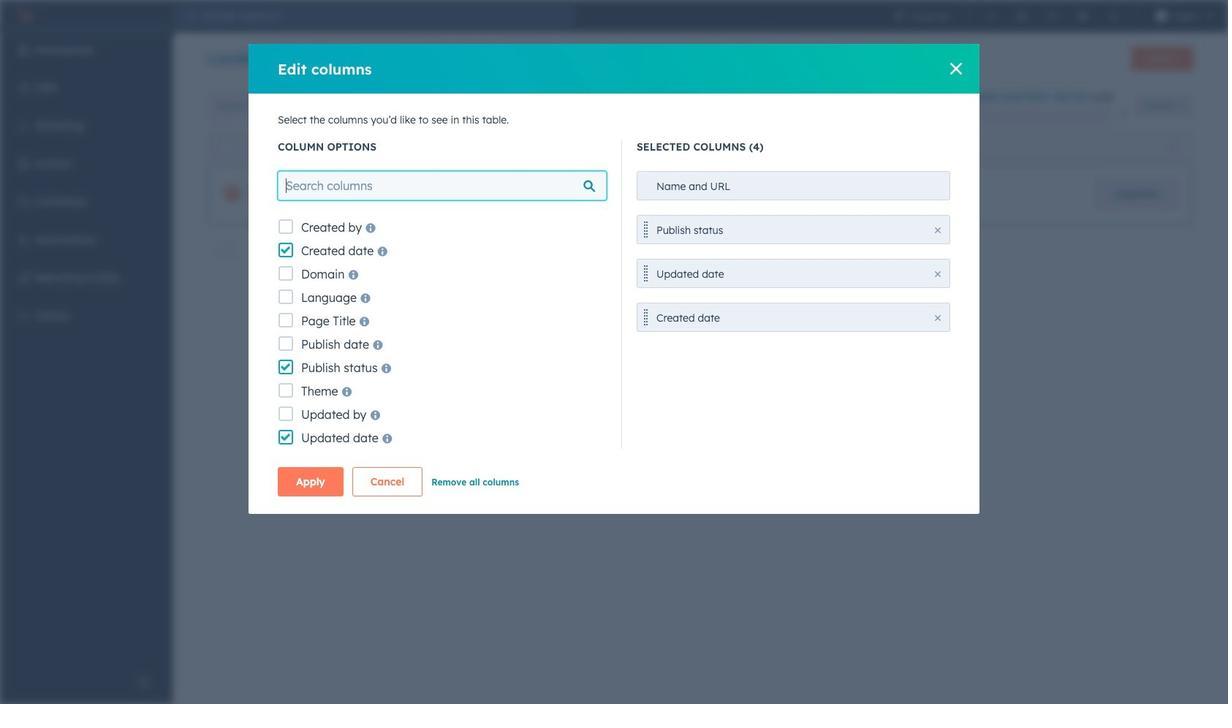 Task type: describe. For each thing, give the bounding box(es) containing it.
marketplaces image
[[1016, 10, 1028, 22]]

notifications image
[[1108, 10, 1120, 22]]

howard n/a image
[[1156, 10, 1168, 22]]

0 vertical spatial close image
[[1119, 110, 1128, 118]]

Search content search field
[[208, 91, 427, 121]]

1 press to sort. element from the left
[[694, 141, 699, 153]]

pagination navigation
[[583, 295, 716, 315]]

0 vertical spatial close image
[[951, 63, 962, 75]]

2 vertical spatial close image
[[935, 315, 941, 321]]



Task type: vqa. For each thing, say whether or not it's contained in the screenshot.
the leftmost group
no



Task type: locate. For each thing, give the bounding box(es) containing it.
Search HubSpot search field
[[196, 4, 575, 28]]

1 horizontal spatial close image
[[1119, 110, 1128, 118]]

press to sort. image
[[694, 141, 699, 151]]

0 horizontal spatial menu
[[0, 32, 173, 668]]

1 vertical spatial close image
[[935, 227, 941, 233]]

1 horizontal spatial press to sort. element
[[1170, 141, 1175, 153]]

2 press to sort. element from the left
[[1170, 141, 1175, 153]]

progress bar
[[957, 110, 970, 121]]

close image
[[951, 63, 962, 75], [935, 227, 941, 233], [935, 315, 941, 321]]

1 horizontal spatial menu
[[885, 0, 1220, 32]]

settings image
[[1078, 10, 1089, 22]]

menu
[[885, 0, 1220, 32], [0, 32, 173, 668]]

1 vertical spatial close image
[[935, 271, 941, 277]]

banner
[[208, 42, 1194, 76]]

0 horizontal spatial press to sort. element
[[694, 141, 699, 153]]

close image
[[1119, 110, 1128, 118], [935, 271, 941, 277]]

0 horizontal spatial close image
[[935, 271, 941, 277]]

help image
[[1047, 10, 1059, 22]]

press to sort. element
[[694, 141, 699, 153], [1170, 141, 1175, 153]]

dialog
[[249, 44, 980, 514]]

Search columns search field
[[278, 171, 607, 200]]

press to sort. image
[[1170, 141, 1175, 151]]



